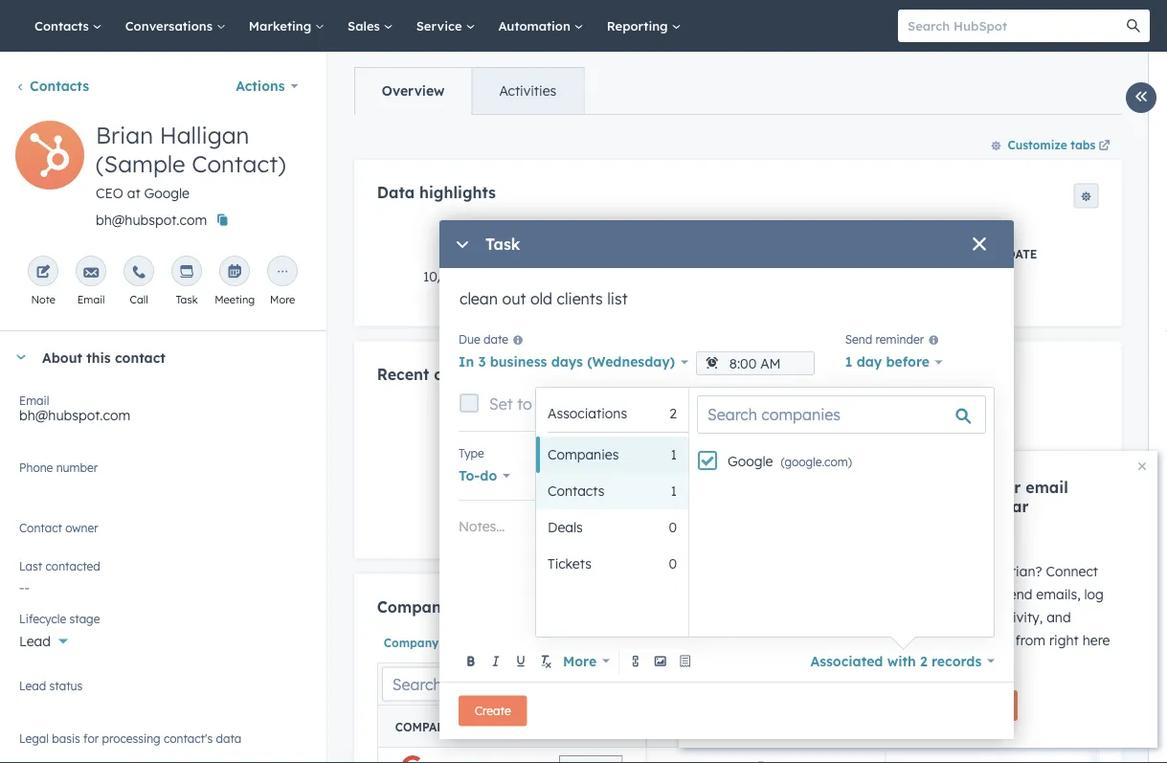 Task type: describe. For each thing, give the bounding box(es) containing it.
service
[[416, 18, 466, 34]]

contacted
[[46, 559, 100, 573]]

recent communications
[[377, 364, 560, 383]]

task image
[[179, 265, 195, 281]]

owner for contact owner no owner
[[65, 520, 98, 535]]

low button
[[541, 462, 598, 489]]

1 horizontal spatial companies
[[548, 446, 619, 463]]

with
[[887, 652, 916, 669]]

about
[[42, 349, 82, 366]]

lifecycle for lifecycle stage
[[19, 611, 66, 626]]

owner for company owner
[[442, 635, 477, 650]]

pro tip: connect your email account and calendar
[[861, 478, 1068, 516]]

contact
[[115, 349, 165, 366]]

company name
[[395, 720, 491, 734]]

to for assigned
[[843, 446, 854, 460]]

1 vertical spatial bh@hubspot.com
[[19, 407, 130, 424]]

set
[[489, 394, 513, 414]]

lead for lead status
[[491, 635, 519, 650]]

account inside ready to reach out to brian? connect your email account to send emails, log your contacts' email activity, and schedule meetings — all from right here in hubspot.
[[931, 586, 982, 603]]

marketing
[[249, 18, 315, 34]]

to-do button
[[459, 462, 510, 489]]

contacts'
[[893, 609, 951, 626]]

conversations
[[125, 18, 216, 34]]

automation
[[498, 18, 574, 34]]

create for create date 10/18/2023 3:29 pm mdt
[[461, 246, 506, 261]]

lead for lead status
[[19, 678, 46, 693]]

0 for tickets
[[669, 555, 677, 572]]

meeting
[[215, 293, 255, 306]]

add
[[1028, 603, 1049, 617]]

1 vertical spatial contacts link
[[15, 78, 89, 94]]

last activity date --
[[911, 246, 1037, 284]]

0 for deals
[[669, 519, 677, 536]]

contact owner no owner
[[19, 520, 98, 544]]

service link
[[405, 0, 487, 52]]

contact's
[[164, 731, 213, 745]]

close image
[[1138, 462, 1146, 470]]

do
[[480, 467, 497, 484]]

date
[[484, 332, 508, 346]]

associations
[[548, 405, 627, 422]]

send reminder
[[845, 332, 924, 346]]

search button
[[1117, 10, 1150, 42]]

status
[[49, 678, 83, 693]]

actions button
[[223, 67, 311, 105]]

note
[[31, 293, 55, 306]]

to for set
[[517, 394, 532, 414]]

for
[[83, 731, 99, 745]]

company for company name
[[395, 720, 453, 734]]

1 vertical spatial google
[[728, 453, 773, 469]]

email inside pro tip: connect your email account and calendar
[[1026, 478, 1068, 497]]

last activity date button
[[584, 630, 693, 655]]

1 horizontal spatial task
[[485, 235, 520, 254]]

contact)
[[192, 149, 286, 178]]

(google.com)
[[781, 455, 852, 469]]

0 vertical spatial contacts
[[34, 18, 93, 34]]

in 3 business days (wednesday)
[[459, 353, 675, 370]]

HH:MM text field
[[696, 351, 815, 375]]

activity,
[[993, 609, 1043, 626]]

automation link
[[487, 0, 595, 52]]

company owner button
[[377, 630, 477, 655]]

no owner button
[[19, 517, 307, 549]]

number
[[56, 460, 98, 474]]

customize tabs
[[1007, 137, 1095, 152]]

pro
[[861, 478, 887, 497]]

company for company domain name
[[663, 720, 721, 734]]

to left send
[[986, 586, 999, 603]]

hubspot.
[[876, 655, 935, 672]]

1 day before button
[[845, 349, 943, 375]]

more image
[[275, 265, 290, 281]]

activity for last activity date --
[[944, 246, 1003, 261]]

last for last contacted
[[19, 559, 42, 573]]

meeting image
[[227, 265, 242, 281]]

recent
[[377, 364, 429, 383]]

0 vertical spatial contacts link
[[23, 0, 114, 52]]

business
[[490, 353, 547, 370]]

2 inside popup button
[[920, 652, 927, 669]]

data highlights
[[377, 183, 495, 202]]

create for create date
[[698, 635, 736, 650]]

status
[[523, 635, 560, 650]]

funky town
[[790, 467, 870, 484]]

reporting
[[607, 18, 672, 34]]

connect
[[921, 478, 981, 497]]

conversations link
[[114, 0, 237, 52]]

Last contacted text field
[[19, 570, 307, 600]]

last for last activity date --
[[911, 246, 941, 261]]

create date 10/18/2023 3:29 pm mdt
[[423, 246, 579, 284]]

deals
[[548, 519, 583, 536]]

(wednesday)
[[587, 353, 675, 370]]

(sample
[[96, 149, 185, 178]]

to-do
[[459, 467, 497, 484]]

highlights
[[419, 183, 495, 202]]

priority
[[541, 446, 580, 460]]

data
[[216, 731, 242, 745]]

activities
[[499, 82, 556, 99]]

ready
[[861, 563, 901, 580]]

in
[[459, 353, 474, 370]]

no
[[19, 528, 38, 544]]

to-
[[459, 467, 480, 484]]

1 inside popup button
[[845, 353, 853, 370]]

email image
[[83, 265, 99, 281]]

days
[[551, 353, 583, 370]]

lead status
[[491, 635, 560, 650]]

0 vertical spatial more
[[270, 293, 295, 306]]

0 vertical spatial bh@hubspot.com
[[96, 212, 207, 228]]

brian halligan (sample contact) ceo at google
[[96, 121, 286, 202]]

legal
[[19, 731, 49, 745]]

ceo
[[96, 185, 123, 202]]

date inside create date 10/18/2023 3:29 pm mdt
[[510, 246, 540, 261]]

email for email
[[77, 293, 105, 306]]

tickets
[[548, 555, 592, 572]]

lifecycle stage
[[19, 611, 100, 626]]

schedule
[[861, 632, 916, 649]]

tasks
[[711, 467, 746, 484]]

company owner
[[383, 635, 477, 650]]

activity for last activity date
[[619, 635, 662, 650]]

date inside last activity date --
[[1006, 246, 1037, 261]]

mdt
[[550, 267, 579, 284]]

emails,
[[1036, 586, 1081, 603]]

ready to reach out to brian? connect your email account to send emails, log your contacts' email activity, and schedule meetings — all from right here in hubspot.
[[861, 563, 1110, 672]]

this
[[86, 349, 111, 366]]

reminder
[[876, 332, 924, 346]]

create button
[[459, 696, 527, 726]]

Phone number text field
[[19, 457, 307, 495]]

Search search field
[[381, 667, 607, 702]]



Task type: locate. For each thing, give the bounding box(es) containing it.
navigation
[[354, 67, 584, 115]]

your up schedule
[[861, 609, 889, 626]]

funky town button
[[790, 462, 883, 489]]

task up 3:29
[[485, 235, 520, 254]]

company up company name
[[383, 635, 438, 650]]

company left name
[[395, 720, 453, 734]]

your inside pro tip: connect your email account and calendar
[[986, 478, 1021, 497]]

your down ready
[[861, 586, 889, 603]]

close dialog image
[[972, 238, 987, 253]]

lifecycle up clean out old clients list text field on the top of page
[[684, 246, 749, 261]]

and right tip:
[[927, 497, 956, 516]]

0 horizontal spatial email
[[893, 586, 927, 603]]

1 vertical spatial 1
[[671, 446, 677, 463]]

1 horizontal spatial google
[[728, 453, 773, 469]]

send
[[1003, 586, 1033, 603]]

name
[[779, 720, 813, 734]]

0 vertical spatial your
[[986, 478, 1021, 497]]

connect
[[1046, 563, 1098, 580]]

create up 10/18/2023
[[461, 246, 506, 261]]

lead
[[722, 267, 753, 284], [19, 633, 51, 650], [491, 635, 519, 650], [19, 678, 46, 693]]

company inside company owner popup button
[[383, 635, 438, 650]]

to left the reach
[[905, 563, 918, 580]]

1 left tasks
[[671, 483, 677, 499]]

0 horizontal spatial task
[[176, 293, 198, 306]]

0 horizontal spatial more
[[270, 293, 295, 306]]

all
[[997, 632, 1012, 649]]

1 vertical spatial create
[[698, 635, 736, 650]]

create date
[[698, 635, 767, 650]]

create right last activity date
[[698, 635, 736, 650]]

0 vertical spatial and
[[927, 497, 956, 516]]

0 vertical spatial task
[[485, 235, 520, 254]]

1 horizontal spatial and
[[1047, 609, 1071, 626]]

email for email bh@hubspot.com
[[19, 393, 49, 407]]

from
[[1015, 632, 1045, 649]]

lifecycle inside lifecycle stage lead
[[684, 246, 749, 261]]

town
[[835, 467, 870, 484]]

1 vertical spatial email
[[893, 586, 927, 603]]

0 vertical spatial last
[[911, 246, 941, 261]]

account down out at the right of page
[[931, 586, 982, 603]]

email down caret icon
[[19, 393, 49, 407]]

right
[[1049, 632, 1079, 649]]

0
[[669, 519, 677, 536], [669, 555, 677, 572]]

last inside popup button
[[591, 635, 615, 650]]

date up pm
[[510, 246, 540, 261]]

to right set
[[517, 394, 532, 414]]

2 vertical spatial last
[[591, 635, 615, 650]]

1 horizontal spatial 2
[[920, 652, 927, 669]]

1 up preliminary
[[671, 446, 677, 463]]

more button
[[559, 648, 614, 675]]

-
[[969, 267, 974, 284], [974, 267, 979, 284]]

preliminary tasks
[[629, 467, 746, 484]]

1 horizontal spatial account
[[931, 586, 982, 603]]

last inside last activity date --
[[911, 246, 941, 261]]

calendar
[[961, 497, 1029, 516]]

1 vertical spatial task
[[176, 293, 198, 306]]

funky
[[790, 467, 831, 484]]

caret image
[[15, 355, 27, 360]]

contact
[[19, 520, 62, 535]]

account inside pro tip: connect your email account and calendar
[[861, 497, 922, 516]]

email up —
[[954, 609, 989, 626]]

1 vertical spatial lifecycle
[[19, 611, 66, 626]]

note image
[[36, 265, 51, 281]]

1 horizontal spatial email
[[954, 609, 989, 626]]

2 up preliminary
[[670, 405, 677, 422]]

0 horizontal spatial google
[[144, 185, 190, 202]]

0 horizontal spatial account
[[861, 497, 922, 516]]

and inside pro tip: connect your email account and calendar
[[927, 497, 956, 516]]

lead inside lifecycle stage lead
[[722, 267, 753, 284]]

task down task image
[[176, 293, 198, 306]]

create inside popup button
[[698, 635, 736, 650]]

1 day before
[[845, 353, 930, 370]]

lead down lifecycle stage
[[19, 633, 51, 650]]

—
[[982, 632, 994, 649]]

call image
[[131, 265, 147, 281]]

0 vertical spatial create
[[461, 246, 506, 261]]

preliminary
[[629, 467, 707, 484]]

1 vertical spatial more
[[563, 652, 597, 669]]

1 horizontal spatial lifecycle
[[684, 246, 749, 261]]

0 vertical spatial activity
[[944, 246, 1003, 261]]

lifecycle left the stage
[[19, 611, 66, 626]]

repeat
[[536, 394, 584, 414]]

google right at
[[144, 185, 190, 202]]

date left "create date"
[[666, 635, 693, 650]]

1 vertical spatial and
[[1047, 609, 1071, 626]]

lifecycle stage lead
[[684, 246, 791, 284]]

and inside ready to reach out to brian? connect your email account to send emails, log your contacts' email activity, and schedule meetings — all from right here in hubspot.
[[1047, 609, 1071, 626]]

minimize dialog image
[[455, 238, 470, 253]]

and down emails,
[[1047, 609, 1071, 626]]

lead left status
[[19, 678, 46, 693]]

1 vertical spatial 0
[[669, 555, 677, 572]]

here
[[1083, 632, 1110, 649]]

2 vertical spatial create
[[475, 704, 511, 718]]

low
[[558, 467, 585, 484]]

email
[[77, 293, 105, 306], [19, 393, 49, 407]]

email inside email bh@hubspot.com
[[19, 393, 49, 407]]

task
[[485, 235, 520, 254], [176, 293, 198, 306]]

account down the town
[[861, 497, 922, 516]]

last contacted
[[19, 559, 100, 573]]

set to repeat
[[489, 394, 584, 414]]

search image
[[1127, 19, 1140, 33]]

owner up last contacted
[[42, 528, 80, 544]]

activity inside last activity date --
[[944, 246, 1003, 261]]

1 for companies
[[671, 446, 677, 463]]

0 horizontal spatial lifecycle
[[19, 611, 66, 626]]

2
[[670, 405, 677, 422], [920, 652, 927, 669]]

0 vertical spatial email
[[77, 293, 105, 306]]

last left close dialog icon
[[911, 246, 941, 261]]

meetings
[[920, 632, 978, 649]]

1 0 from the top
[[669, 519, 677, 536]]

0 vertical spatial account
[[861, 497, 922, 516]]

date up "domain"
[[740, 635, 767, 650]]

1 horizontal spatial email
[[77, 293, 105, 306]]

google inside brian halligan (sample contact) ceo at google
[[144, 185, 190, 202]]

add button
[[998, 597, 1062, 622]]

email down the email image
[[77, 293, 105, 306]]

bh@hubspot.com down at
[[96, 212, 207, 228]]

0 horizontal spatial activity
[[619, 635, 662, 650]]

more inside popup button
[[563, 652, 597, 669]]

companies up company owner popup button
[[377, 597, 462, 616]]

lead status
[[19, 678, 83, 693]]

1 vertical spatial companies
[[377, 597, 462, 616]]

0 horizontal spatial last
[[19, 559, 42, 573]]

edit button
[[15, 121, 84, 196]]

create up name
[[475, 704, 511, 718]]

1 horizontal spatial more
[[563, 652, 597, 669]]

lead left status in the bottom left of the page
[[491, 635, 519, 650]]

communications
[[434, 364, 560, 383]]

1 vertical spatial your
[[861, 586, 889, 603]]

bh@hubspot.com
[[96, 212, 207, 228], [19, 407, 130, 424]]

0 vertical spatial 1
[[845, 353, 853, 370]]

2 - from the left
[[974, 267, 979, 284]]

email
[[1026, 478, 1068, 497], [893, 586, 927, 603], [954, 609, 989, 626]]

1 for contacts
[[671, 483, 677, 499]]

owner inside popup button
[[442, 635, 477, 650]]

about this contact
[[42, 349, 165, 366]]

create inside button
[[475, 704, 511, 718]]

0 vertical spatial email
[[1026, 478, 1068, 497]]

bh@hubspot.com up 'number'
[[19, 407, 130, 424]]

1 vertical spatial contacts
[[30, 78, 89, 94]]

about this contact button
[[0, 331, 307, 383]]

company left "domain"
[[663, 720, 721, 734]]

lifecycle for lifecycle stage lead
[[684, 246, 749, 261]]

reporting link
[[595, 0, 693, 52]]

activity inside popup button
[[619, 635, 662, 650]]

create for create
[[475, 704, 511, 718]]

1 horizontal spatial last
[[591, 635, 615, 650]]

3
[[478, 353, 486, 370]]

1 vertical spatial last
[[19, 559, 42, 573]]

in
[[861, 655, 872, 672]]

0 horizontal spatial email
[[19, 393, 49, 407]]

reach
[[921, 563, 957, 580]]

actions
[[236, 78, 285, 94]]

2 horizontal spatial email
[[1026, 478, 1068, 497]]

in 3 business days (wednesday) button
[[459, 349, 688, 375]]

navigation containing overview
[[354, 67, 584, 115]]

0 vertical spatial lifecycle
[[684, 246, 749, 261]]

lead button
[[19, 622, 307, 654]]

stage
[[69, 611, 100, 626]]

2 vertical spatial email
[[954, 609, 989, 626]]

Search HubSpot search field
[[898, 10, 1133, 42]]

last
[[911, 246, 941, 261], [19, 559, 42, 573], [591, 635, 615, 650]]

1 - from the left
[[969, 267, 974, 284]]

to right out at the right of page
[[985, 563, 998, 580]]

1 vertical spatial 2
[[920, 652, 927, 669]]

create date button
[[692, 630, 784, 655]]

owner up contacted at left bottom
[[65, 520, 98, 535]]

email bh@hubspot.com
[[19, 393, 130, 424]]

records
[[932, 652, 982, 669]]

2 vertical spatial your
[[861, 609, 889, 626]]

last for last activity date
[[591, 635, 615, 650]]

to up the town
[[843, 446, 854, 460]]

owner up search search box
[[442, 635, 477, 650]]

1 vertical spatial activity
[[619, 635, 662, 650]]

date right close dialog icon
[[1006, 246, 1037, 261]]

2 right with
[[920, 652, 927, 669]]

email up contacts'
[[893, 586, 927, 603]]

your right connect
[[986, 478, 1021, 497]]

basis
[[52, 731, 80, 745]]

alert
[[377, 406, 1098, 536]]

companies up the low
[[548, 446, 619, 463]]

sales link
[[336, 0, 405, 52]]

lead status button
[[484, 630, 576, 655]]

brian
[[96, 121, 153, 149]]

day
[[857, 353, 882, 370]]

0 vertical spatial 0
[[669, 519, 677, 536]]

log
[[1084, 586, 1104, 603]]

2 vertical spatial contacts
[[548, 483, 605, 499]]

due
[[459, 332, 480, 346]]

0 horizontal spatial companies
[[377, 597, 462, 616]]

create
[[461, 246, 506, 261], [698, 635, 736, 650], [475, 704, 511, 718]]

send
[[845, 332, 872, 346]]

1 vertical spatial account
[[931, 586, 982, 603]]

2 0 from the top
[[669, 555, 677, 572]]

Title text field
[[459, 287, 995, 326]]

0 vertical spatial 2
[[670, 405, 677, 422]]

0 up last activity date
[[669, 555, 677, 572]]

overview button
[[355, 68, 471, 114]]

tip:
[[892, 478, 916, 497]]

1 horizontal spatial activity
[[944, 246, 1003, 261]]

companies
[[548, 446, 619, 463], [377, 597, 462, 616]]

Search companies search field
[[697, 395, 986, 434]]

overview
[[381, 82, 444, 99]]

1 left day
[[845, 353, 853, 370]]

company for company owner
[[383, 635, 438, 650]]

last activity date
[[591, 635, 693, 650]]

lead for lead
[[19, 633, 51, 650]]

processing
[[102, 731, 160, 745]]

0 down preliminary
[[669, 519, 677, 536]]

last right status in the bottom left of the page
[[591, 635, 615, 650]]

customize tabs link
[[981, 129, 1121, 160]]

and
[[927, 497, 956, 516], [1047, 609, 1071, 626]]

out
[[960, 563, 981, 580]]

0 horizontal spatial 2
[[670, 405, 677, 422]]

google left the funky
[[728, 453, 773, 469]]

2 horizontal spatial last
[[911, 246, 941, 261]]

0 vertical spatial google
[[144, 185, 190, 202]]

to for ready
[[905, 563, 918, 580]]

legal basis for processing contact's data
[[19, 731, 242, 745]]

create inside create date 10/18/2023 3:29 pm mdt
[[461, 246, 506, 261]]

email up brian?
[[1026, 478, 1068, 497]]

0 horizontal spatial and
[[927, 497, 956, 516]]

0 vertical spatial companies
[[548, 446, 619, 463]]

1
[[845, 353, 853, 370], [671, 446, 677, 463], [671, 483, 677, 499]]

last down "no"
[[19, 559, 42, 573]]

owner
[[65, 520, 98, 535], [42, 528, 80, 544], [442, 635, 477, 650]]

1 vertical spatial email
[[19, 393, 49, 407]]

2 vertical spatial 1
[[671, 483, 677, 499]]

name
[[457, 720, 491, 734]]

lead up clean out old clients list text field on the top of page
[[722, 267, 753, 284]]



Task type: vqa. For each thing, say whether or not it's contained in the screenshot.
HH:MM text field
yes



